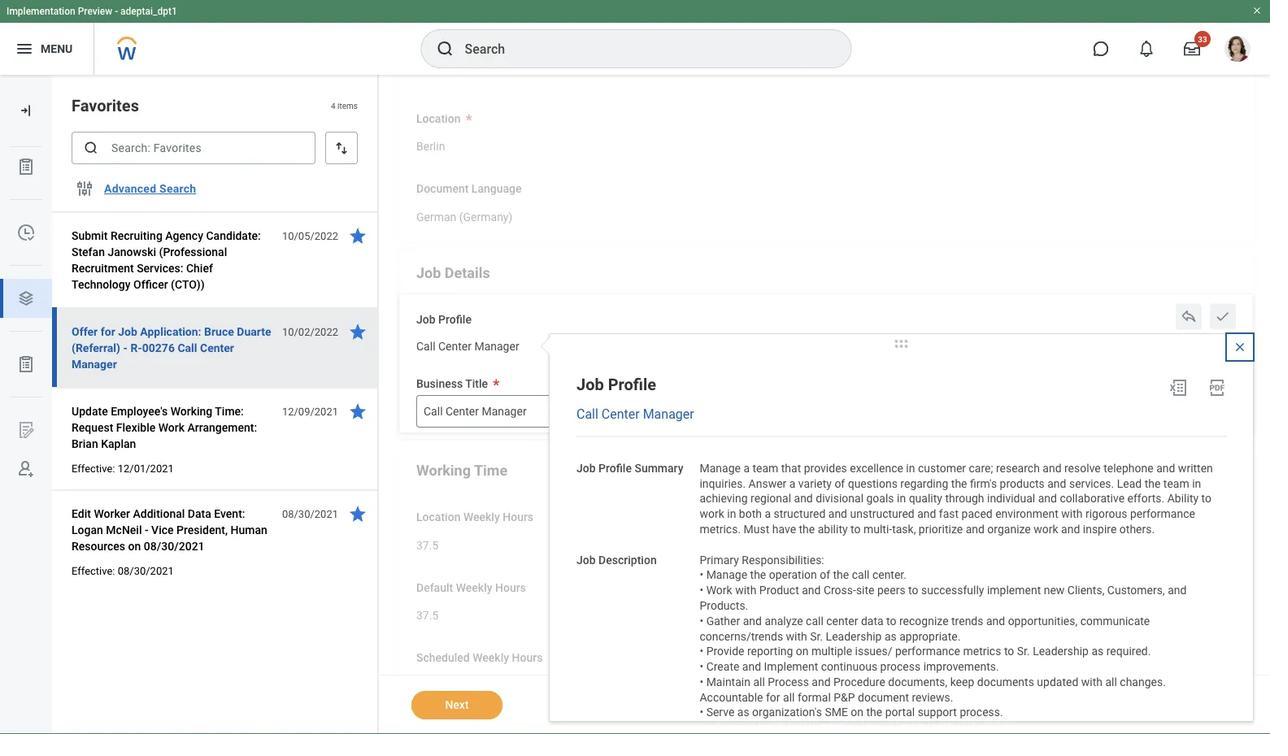 Task type: vqa. For each thing, say whether or not it's contained in the screenshot.
"Quality"
yes



Task type: describe. For each thing, give the bounding box(es) containing it.
to right metrics
[[1004, 645, 1014, 658]]

and right customers, on the bottom of the page
[[1168, 584, 1187, 597]]

undo l image
[[1181, 309, 1197, 325]]

default weekly hours
[[416, 581, 526, 594]]

submit recruiting agency candidate: stefan janowski (professional recruitment services: chief technology officer (cto))
[[72, 229, 261, 291]]

quality
[[909, 492, 943, 506]]

janowski
[[108, 245, 156, 259]]

care;
[[969, 462, 993, 475]]

data
[[861, 614, 884, 628]]

weekly for default
[[456, 581, 492, 594]]

37.5 for scheduled weekly hours
[[416, 680, 439, 693]]

weekly for scheduled
[[473, 651, 509, 665]]

1 horizontal spatial search image
[[436, 39, 455, 59]]

hours for scheduled weekly hours
[[512, 651, 543, 665]]

r-
[[130, 341, 142, 355]]

logan
[[72, 523, 103, 537]]

manage inside primary responsibilities: • manage the operation of the call center. • work with product and cross-site peers to successfully implement new clients, customers, and products. • gather and analyze call center data to recognize trends and opportunities, communicate concerns/trends with sr. leadership as appropriate. • provide reporting on multiple issues/ performance metrics to sr. leadership as required. • create and implement continuous process improvements. • maintain all process and procedure documents, keep documents updated with all changes. accountable for all formal p&p document reviews. • serve as organization's sme on the portal support process.
[[706, 569, 748, 582]]

offer
[[72, 325, 98, 338]]

berlin
[[416, 140, 445, 153]]

profile for description
[[599, 462, 632, 475]]

resources
[[72, 540, 125, 553]]

site
[[856, 584, 875, 597]]

Search: Favorites text field
[[72, 132, 316, 164]]

time:
[[215, 405, 244, 418]]

and down reporting
[[742, 660, 761, 674]]

preview
[[78, 6, 112, 17]]

the down structured
[[799, 523, 815, 536]]

12/01/2021
[[118, 462, 174, 475]]

business
[[416, 378, 463, 391]]

in down written
[[1192, 477, 1201, 490]]

sme
[[825, 706, 848, 719]]

job left 'details'
[[416, 264, 441, 281]]

center.
[[873, 569, 907, 582]]

others.
[[1120, 523, 1155, 536]]

37.5 for location weekly hours
[[416, 539, 439, 552]]

Search Workday  search field
[[465, 31, 818, 67]]

1 vertical spatial profile
[[608, 375, 656, 394]]

on inside the edit worker additional data event: logan mcneil - vice president, human resources on 08/30/2021
[[128, 540, 141, 553]]

1 clipboard image from the top
[[16, 157, 36, 176]]

and left written
[[1157, 462, 1176, 475]]

1 vertical spatial as
[[1092, 645, 1104, 658]]

lead
[[1117, 477, 1142, 490]]

10/02/2022
[[282, 326, 338, 338]]

for inside primary responsibilities: • manage the operation of the call center. • work with product and cross-site peers to successfully implement new clients, customers, and products. • gather and analyze call center data to recognize trends and opportunities, communicate concerns/trends with sr. leadership as appropriate. • provide reporting on multiple issues/ performance metrics to sr. leadership as required. • create and implement continuous process improvements. • maintain all process and procedure documents, keep documents updated with all changes. accountable for all formal p&p document reviews. • serve as organization's sme on the portal support process.
[[766, 691, 780, 704]]

2 vertical spatial 08/30/2021
[[118, 565, 174, 577]]

and down divisional
[[829, 507, 847, 521]]

have
[[772, 523, 796, 536]]

view printable version (pdf) image
[[1208, 378, 1227, 398]]

description
[[599, 553, 657, 567]]

scheduled
[[416, 651, 470, 665]]

to right the data
[[887, 614, 897, 628]]

the up efforts.
[[1145, 477, 1161, 490]]

and up concerns/trends
[[743, 614, 762, 628]]

1 vertical spatial call
[[806, 614, 824, 628]]

scheduled weekly hours
[[416, 651, 543, 665]]

brian
[[72, 437, 98, 451]]

next button
[[412, 691, 503, 720]]

recruiting
[[111, 229, 163, 242]]

manager inside job details element
[[475, 340, 519, 353]]

issues/
[[855, 645, 893, 658]]

documents
[[977, 675, 1034, 689]]

environment
[[996, 507, 1059, 521]]

location weekly hours
[[416, 511, 534, 524]]

profile for title
[[438, 313, 472, 326]]

continuous
[[821, 660, 878, 674]]

peers
[[878, 584, 906, 597]]

the down document
[[867, 706, 883, 719]]

5 • from the top
[[700, 660, 704, 674]]

concerns/trends
[[700, 630, 783, 643]]

and up environment at right bottom
[[1038, 492, 1057, 506]]

0 vertical spatial leadership
[[826, 630, 882, 643]]

0 vertical spatial as
[[885, 630, 897, 643]]

officer
[[133, 278, 168, 291]]

cross-
[[824, 584, 856, 597]]

4 • from the top
[[700, 645, 704, 658]]

efforts.
[[1128, 492, 1165, 506]]

the up cross- at right
[[833, 569, 849, 582]]

- inside the edit worker additional data event: logan mcneil - vice president, human resources on 08/30/2021
[[145, 523, 149, 537]]

excellence
[[850, 462, 903, 475]]

improvements.
[[924, 660, 999, 674]]

items
[[338, 101, 358, 110]]

effective: 08/30/2021
[[72, 565, 174, 577]]

kaplan
[[101, 437, 136, 451]]

menu button
[[0, 23, 94, 75]]

export to excel image
[[1169, 378, 1188, 398]]

and left the resolve
[[1043, 462, 1062, 475]]

accountable
[[700, 691, 763, 704]]

call center manager inside job profile dialog
[[577, 407, 694, 422]]

answer
[[749, 477, 787, 490]]

1 horizontal spatial call
[[852, 569, 870, 582]]

individual
[[987, 492, 1036, 506]]

call inside offer for job application: bruce duarte (referral) ‎- r-00276 call center manager
[[178, 341, 197, 355]]

‎-
[[123, 341, 128, 355]]

6 • from the top
[[700, 675, 704, 689]]

with down the analyze
[[786, 630, 807, 643]]

serve
[[706, 706, 735, 719]]

german (germany)
[[416, 210, 513, 224]]

submit recruiting agency candidate: stefan janowski (professional recruitment services: chief technology officer (cto)) button
[[72, 226, 273, 294]]

default
[[416, 581, 453, 594]]

notifications large image
[[1139, 41, 1155, 57]]

and up structured
[[794, 492, 813, 506]]

formal
[[798, 691, 831, 704]]

adeptai_dpt1
[[120, 6, 177, 17]]

rigorous
[[1086, 507, 1128, 521]]

services.
[[1069, 477, 1114, 490]]

and down quality
[[918, 507, 936, 521]]

for inside offer for job application: bruce duarte (referral) ‎- r-00276 call center manager
[[101, 325, 115, 338]]

33
[[1198, 34, 1208, 44]]

procedure
[[834, 675, 886, 689]]

communicate
[[1081, 614, 1150, 628]]

1 • from the top
[[700, 569, 704, 582]]

implement
[[764, 660, 818, 674]]

customers,
[[1108, 584, 1165, 597]]

request
[[72, 421, 113, 434]]

metrics.
[[700, 523, 741, 536]]

multiple
[[812, 645, 852, 658]]

details
[[445, 264, 490, 281]]

user plus image
[[16, 460, 36, 479]]

1 vertical spatial on
[[796, 645, 809, 658]]

in up regarding at the right bottom
[[906, 462, 915, 475]]

profile logan mcneil image
[[1225, 36, 1251, 65]]

search
[[159, 182, 196, 195]]

call inside job details element
[[416, 340, 436, 353]]

the up product
[[750, 569, 766, 582]]

menu banner
[[0, 0, 1270, 75]]

fast
[[939, 507, 959, 521]]

through
[[945, 492, 985, 506]]

and left the inspire
[[1061, 523, 1080, 536]]

to left multi-
[[851, 523, 861, 536]]

to right peers
[[909, 584, 919, 597]]

rename image
[[16, 420, 36, 440]]

center
[[827, 614, 858, 628]]

job left "description"
[[577, 553, 596, 567]]

to right ability
[[1202, 492, 1212, 506]]

update employee's working time: request flexible work arrangement: brian kaplan button
[[72, 402, 273, 454]]

2 • from the top
[[700, 584, 704, 597]]

job details
[[416, 264, 490, 281]]

weekly for location
[[464, 511, 500, 524]]

perspective image
[[16, 289, 36, 308]]

opportunities,
[[1008, 614, 1078, 628]]

2 clipboard image from the top
[[16, 355, 36, 374]]

3 • from the top
[[700, 614, 704, 628]]

manager inside offer for job application: bruce duarte (referral) ‎- r-00276 call center manager
[[72, 357, 117, 371]]

close environment banner image
[[1252, 6, 1262, 15]]

edit worker additional data event: logan mcneil - vice president, human resources on 08/30/2021
[[72, 507, 267, 553]]

location for location weekly hours
[[416, 511, 461, 524]]

2 vertical spatial a
[[765, 507, 771, 521]]

1 vertical spatial team
[[1164, 477, 1190, 490]]

and up formal
[[812, 675, 831, 689]]

stefan
[[72, 245, 105, 259]]



Task type: locate. For each thing, give the bounding box(es) containing it.
1 vertical spatial 08/30/2021
[[144, 540, 205, 553]]

effective: for update employee's working time: request flexible work arrangement: brian kaplan
[[72, 462, 115, 475]]

37.5 text field for scheduled weekly hours
[[416, 670, 439, 698]]

job profile up call center manager "link"
[[577, 375, 656, 394]]

7 • from the top
[[700, 706, 704, 719]]

0 vertical spatial 08/30/2021
[[282, 508, 338, 520]]

1 vertical spatial manager
[[72, 357, 117, 371]]

advanced
[[104, 182, 156, 195]]

all left process
[[753, 675, 765, 689]]

1 horizontal spatial all
[[783, 691, 795, 704]]

1 location from the top
[[416, 112, 461, 125]]

1 horizontal spatial sr.
[[1017, 645, 1030, 658]]

37.5 down default
[[416, 609, 439, 623]]

gather
[[706, 614, 740, 628]]

advanced search
[[104, 182, 196, 195]]

call
[[852, 569, 870, 582], [806, 614, 824, 628]]

1 vertical spatial 37.5 text field
[[416, 670, 439, 698]]

inquiries.
[[700, 477, 746, 490]]

2 vertical spatial 37.5
[[416, 680, 439, 693]]

1 vertical spatial hours
[[495, 581, 526, 594]]

check image
[[1215, 309, 1231, 325]]

2 effective: from the top
[[72, 565, 115, 577]]

clipboard image up rename icon
[[16, 355, 36, 374]]

0 vertical spatial on
[[128, 540, 141, 553]]

with inside the manage a team that provides excellence in customer care; research and resolve telephone and written inquiries. answer a variety of questions regarding the firm's products and services. lead the team in achieving regional and divisional goals in quality through individual and collaborative efforts. ability to work in both a structured and unstructured and fast paced environment with rigorous performance metrics. must have the ability to multi-task, prioritize and organize work and inspire others.
[[1062, 507, 1083, 521]]

0 horizontal spatial for
[[101, 325, 115, 338]]

job profile down job details
[[416, 313, 472, 326]]

business title
[[416, 378, 488, 391]]

4
[[331, 101, 336, 110]]

vice
[[151, 523, 174, 537]]

1 horizontal spatial work
[[706, 584, 733, 597]]

in down achieving
[[727, 507, 736, 521]]

hours
[[503, 511, 534, 524], [495, 581, 526, 594], [512, 651, 543, 665]]

document language element
[[416, 200, 513, 230]]

star image for 10/05/2022
[[348, 226, 368, 246]]

performance inside the manage a team that provides excellence in customer care; research and resolve telephone and written inquiries. answer a variety of questions regarding the firm's products and services. lead the team in achieving regional and divisional goals in quality through individual and collaborative efforts. ability to work in both a structured and unstructured and fast paced environment with rigorous performance metrics. must have the ability to multi-task, prioritize and organize work and inspire others.
[[1130, 507, 1196, 521]]

10/05/2022
[[282, 230, 338, 242]]

0 vertical spatial 37.5
[[416, 539, 439, 552]]

2 vertical spatial on
[[851, 706, 864, 719]]

1 horizontal spatial center
[[438, 340, 472, 353]]

job description
[[577, 553, 657, 567]]

work up metrics.
[[700, 507, 724, 521]]

and down the resolve
[[1048, 477, 1067, 490]]

1 vertical spatial star image
[[348, 504, 368, 524]]

job up call center manager "link"
[[577, 375, 604, 394]]

37.5 text field
[[416, 600, 439, 628], [416, 670, 439, 698]]

profile inside job details element
[[438, 313, 472, 326]]

2 vertical spatial hours
[[512, 651, 543, 665]]

job up ‎-
[[118, 325, 137, 338]]

call
[[416, 340, 436, 353], [178, 341, 197, 355], [577, 407, 598, 422]]

star image right 10/02/2022
[[348, 322, 368, 342]]

regarding
[[901, 477, 949, 490]]

products.
[[700, 599, 748, 613]]

weekly right default
[[456, 581, 492, 594]]

job
[[416, 264, 441, 281], [416, 313, 436, 326], [118, 325, 137, 338], [577, 375, 604, 394], [577, 462, 596, 475], [577, 553, 596, 567]]

call center manager up title
[[416, 340, 519, 353]]

p&p
[[834, 691, 855, 704]]

0 horizontal spatial call
[[178, 341, 197, 355]]

performance down efforts.
[[1130, 507, 1196, 521]]

edit worker additional data event: logan mcneil - vice president, human resources on 08/30/2021 button
[[72, 504, 273, 556]]

working inside update employee's working time: request flexible work arrangement: brian kaplan
[[171, 405, 212, 418]]

hours for location weekly hours
[[503, 511, 534, 524]]

inbox large image
[[1184, 41, 1200, 57]]

with down the collaborative
[[1062, 507, 1083, 521]]

star image for effective: 08/30/2021
[[348, 504, 368, 524]]

achieving
[[700, 492, 748, 506]]

call center manager up job profile summary
[[577, 407, 694, 422]]

manage up inquiries.
[[700, 462, 741, 475]]

- left vice
[[145, 523, 149, 537]]

(germany)
[[459, 210, 513, 224]]

1 star image from the top
[[348, 226, 368, 246]]

for up (referral)
[[101, 325, 115, 338]]

1 star image from the top
[[348, 322, 368, 342]]

profile left summary
[[599, 462, 632, 475]]

job down job details
[[416, 313, 436, 326]]

process
[[880, 660, 921, 674]]

0 horizontal spatial all
[[753, 675, 765, 689]]

1 vertical spatial work
[[1034, 523, 1059, 536]]

work up products.
[[706, 584, 733, 597]]

•
[[700, 569, 704, 582], [700, 584, 704, 597], [700, 614, 704, 628], [700, 645, 704, 658], [700, 660, 704, 674], [700, 675, 704, 689], [700, 706, 704, 719]]

operation
[[769, 569, 817, 582]]

33 button
[[1174, 31, 1211, 67]]

additional
[[133, 507, 185, 521]]

working left time
[[416, 462, 471, 479]]

prioritize
[[919, 523, 963, 536]]

1 horizontal spatial of
[[835, 477, 845, 490]]

0 vertical spatial star image
[[348, 322, 368, 342]]

- right preview
[[115, 6, 118, 17]]

and right trends
[[986, 614, 1005, 628]]

effective: down resources on the bottom of page
[[72, 565, 115, 577]]

multi-
[[864, 523, 892, 536]]

search image
[[436, 39, 455, 59], [83, 140, 99, 156]]

2 star image from the top
[[348, 402, 368, 421]]

work inside primary responsibilities: • manage the operation of the call center. • work with product and cross-site peers to successfully implement new clients, customers, and products. • gather and analyze call center data to recognize trends and opportunities, communicate concerns/trends with sr. leadership as appropriate. • provide reporting on multiple issues/ performance metrics to sr. leadership as required. • create and implement continuous process improvements. • maintain all process and procedure documents, keep documents updated with all changes. accountable for all formal p&p document reviews. • serve as organization's sme on the portal support process.
[[706, 584, 733, 597]]

manage a team that provides excellence in customer care; research and resolve telephone and written inquiries. answer a variety of questions regarding the firm's products and services. lead the team in achieving regional and divisional goals in quality through individual and collaborative efforts. ability to work in both a structured and unstructured and fast paced environment with rigorous performance metrics. must have the ability to multi-task, prioritize and organize work and inspire others.
[[700, 462, 1216, 536]]

job inside offer for job application: bruce duarte (referral) ‎- r-00276 call center manager
[[118, 325, 137, 338]]

0 vertical spatial weekly
[[464, 511, 500, 524]]

(cto))
[[171, 278, 205, 291]]

organize
[[988, 523, 1031, 536]]

leadership
[[826, 630, 882, 643], [1033, 645, 1089, 658]]

1 horizontal spatial leadership
[[1033, 645, 1089, 658]]

structured
[[774, 507, 826, 521]]

call up business
[[416, 340, 436, 353]]

working time element
[[399, 447, 1254, 734]]

1 vertical spatial sr.
[[1017, 645, 1030, 658]]

search image inside item list element
[[83, 140, 99, 156]]

paced
[[962, 507, 993, 521]]

submit
[[72, 229, 108, 242]]

employee's
[[111, 405, 168, 418]]

job profile inside job profile dialog
[[577, 375, 656, 394]]

of inside primary responsibilities: • manage the operation of the call center. • work with product and cross-site peers to successfully implement new clients, customers, and products. • gather and analyze call center data to recognize trends and opportunities, communicate concerns/trends with sr. leadership as appropriate. • provide reporting on multiple issues/ performance metrics to sr. leadership as required. • create and implement continuous process improvements. • maintain all process and procedure documents, keep documents updated with all changes. accountable for all formal p&p document reviews. • serve as organization's sme on the portal support process.
[[820, 569, 830, 582]]

1 vertical spatial weekly
[[456, 581, 492, 594]]

0 horizontal spatial sr.
[[810, 630, 823, 643]]

implement
[[987, 584, 1041, 597]]

clipboard image
[[16, 157, 36, 176], [16, 355, 36, 374]]

work down environment at right bottom
[[1034, 523, 1059, 536]]

location for location
[[416, 112, 461, 125]]

• left maintain
[[700, 675, 704, 689]]

0 vertical spatial work
[[700, 507, 724, 521]]

leadership up updated
[[1033, 645, 1089, 658]]

the up 'through'
[[951, 477, 967, 490]]

location up berlin text field
[[416, 112, 461, 125]]

1 horizontal spatial a
[[765, 507, 771, 521]]

0 horizontal spatial call
[[806, 614, 824, 628]]

0 vertical spatial a
[[744, 462, 750, 475]]

Berlin text field
[[416, 130, 445, 159]]

call down application:
[[178, 341, 197, 355]]

scheduled weekly hours element
[[416, 669, 439, 699]]

candidate:
[[206, 229, 261, 242]]

2 star image from the top
[[348, 504, 368, 524]]

1 vertical spatial -
[[145, 523, 149, 537]]

as left required.
[[1092, 645, 1104, 658]]

call up job profile summary
[[577, 407, 598, 422]]

call up site
[[852, 569, 870, 582]]

ability
[[1168, 492, 1199, 506]]

1 horizontal spatial working
[[416, 462, 471, 479]]

• left serve
[[700, 706, 704, 719]]

resolve
[[1065, 462, 1101, 475]]

call inside job profile dialog
[[577, 407, 598, 422]]

location element
[[416, 130, 445, 159]]

0 horizontal spatial manager
[[72, 357, 117, 371]]

0 vertical spatial call
[[852, 569, 870, 582]]

1 horizontal spatial call
[[416, 340, 436, 353]]

star image for 10/02/2022
[[348, 322, 368, 342]]

1 effective: from the top
[[72, 462, 115, 475]]

- inside menu banner
[[115, 6, 118, 17]]

0 vertical spatial sr.
[[810, 630, 823, 643]]

sort image
[[333, 140, 350, 156]]

1 vertical spatial job profile
[[577, 375, 656, 394]]

0 horizontal spatial work
[[158, 421, 185, 434]]

performance down appropriate.
[[895, 645, 961, 658]]

1 vertical spatial performance
[[895, 645, 961, 658]]

37.5 text field for default weekly hours
[[416, 600, 439, 628]]

firm's
[[970, 477, 997, 490]]

work inside update employee's working time: request flexible work arrangement: brian kaplan
[[158, 421, 185, 434]]

1 horizontal spatial team
[[1164, 477, 1190, 490]]

language
[[472, 182, 522, 196]]

work
[[158, 421, 185, 434], [706, 584, 733, 597]]

job profile inside job details element
[[416, 313, 472, 326]]

2 horizontal spatial a
[[790, 477, 796, 490]]

1 vertical spatial star image
[[348, 402, 368, 421]]

and down operation
[[802, 584, 821, 597]]

maintain
[[706, 675, 751, 689]]

1 vertical spatial 37.5
[[416, 609, 439, 623]]

1 37.5 from the top
[[416, 539, 439, 552]]

item list element
[[52, 75, 379, 734]]

center up job profile summary
[[602, 407, 640, 422]]

1 vertical spatial location
[[416, 511, 461, 524]]

0 vertical spatial clipboard image
[[16, 157, 36, 176]]

clients,
[[1068, 584, 1105, 597]]

2 location from the top
[[416, 511, 461, 524]]

German (Germany) text field
[[416, 201, 513, 229]]

1 vertical spatial working
[[416, 462, 471, 479]]

justify image
[[15, 39, 34, 59]]

with right updated
[[1082, 675, 1103, 689]]

metrics
[[963, 645, 1002, 658]]

on up the implement
[[796, 645, 809, 658]]

of up divisional
[[835, 477, 845, 490]]

mcneil
[[106, 523, 142, 537]]

• up products.
[[700, 584, 704, 597]]

goals
[[867, 492, 894, 506]]

implementation preview -   adeptai_dpt1
[[7, 6, 177, 17]]

to
[[1202, 492, 1212, 506], [851, 523, 861, 536], [909, 584, 919, 597], [887, 614, 897, 628], [1004, 645, 1014, 658]]

weekly right scheduled
[[473, 651, 509, 665]]

job left summary
[[577, 462, 596, 475]]

1 horizontal spatial -
[[145, 523, 149, 537]]

37.5 up default
[[416, 539, 439, 552]]

performance inside primary responsibilities: • manage the operation of the call center. • work with product and cross-site peers to successfully implement new clients, customers, and products. • gather and analyze call center data to recognize trends and opportunities, communicate concerns/trends with sr. leadership as appropriate. • provide reporting on multiple issues/ performance metrics to sr. leadership as required. • create and implement continuous process improvements. • maintain all process and procedure documents, keep documents updated with all changes. accountable for all formal p&p document reviews. • serve as organization's sme on the portal support process.
[[895, 645, 961, 658]]

updated
[[1037, 675, 1079, 689]]

working
[[171, 405, 212, 418], [416, 462, 471, 479]]

2 horizontal spatial center
[[602, 407, 640, 422]]

2 horizontal spatial as
[[1092, 645, 1104, 658]]

unstructured
[[850, 507, 915, 521]]

call left center
[[806, 614, 824, 628]]

0 vertical spatial performance
[[1130, 507, 1196, 521]]

clipboard image down transformation import image
[[16, 157, 36, 176]]

keep
[[950, 675, 975, 689]]

0 horizontal spatial -
[[115, 6, 118, 17]]

0 vertical spatial for
[[101, 325, 115, 338]]

1 horizontal spatial manager
[[475, 340, 519, 353]]

1 vertical spatial work
[[706, 584, 733, 597]]

2 horizontal spatial on
[[851, 706, 864, 719]]

0 vertical spatial effective:
[[72, 462, 115, 475]]

2 horizontal spatial all
[[1106, 675, 1117, 689]]

sr.
[[810, 630, 823, 643], [1017, 645, 1030, 658]]

37.5 down scheduled
[[416, 680, 439, 693]]

3 37.5 from the top
[[416, 680, 439, 693]]

organization's
[[752, 706, 822, 719]]

1 horizontal spatial as
[[885, 630, 897, 643]]

2 vertical spatial manager
[[643, 407, 694, 422]]

center down bruce on the top left of page
[[200, 341, 234, 355]]

advanced search button
[[98, 172, 203, 205]]

variety
[[799, 477, 832, 490]]

ability
[[818, 523, 848, 536]]

manager down (referral)
[[72, 357, 117, 371]]

center up business title
[[438, 340, 472, 353]]

successfully
[[921, 584, 984, 597]]

manage inside the manage a team that provides excellence in customer care; research and resolve telephone and written inquiries. answer a variety of questions regarding the firm's products and services. lead the team in achieving regional and divisional goals in quality through individual and collaborative efforts. ability to work in both a structured and unstructured and fast paced environment with rigorous performance metrics. must have the ability to multi-task, prioritize and organize work and inspire others.
[[700, 462, 741, 475]]

0 vertical spatial manage
[[700, 462, 741, 475]]

in
[[906, 462, 915, 475], [1192, 477, 1201, 490], [897, 492, 906, 506], [727, 507, 736, 521]]

and down paced
[[966, 523, 985, 536]]

documents,
[[888, 675, 948, 689]]

• down primary at right
[[700, 569, 704, 582]]

0 vertical spatial -
[[115, 6, 118, 17]]

1 vertical spatial a
[[790, 477, 796, 490]]

hours for default weekly hours
[[495, 581, 526, 594]]

0 vertical spatial search image
[[436, 39, 455, 59]]

2 37.5 from the top
[[416, 609, 439, 623]]

star image right 12/09/2021
[[348, 402, 368, 421]]

product
[[759, 584, 799, 597]]

event:
[[214, 507, 245, 521]]

with up products.
[[735, 584, 757, 597]]

effective:
[[72, 462, 115, 475], [72, 565, 115, 577]]

transformation import image
[[18, 102, 34, 119]]

on down 'mcneil'
[[128, 540, 141, 553]]

0 horizontal spatial on
[[128, 540, 141, 553]]

location inside working time element
[[416, 511, 461, 524]]

profile
[[438, 313, 472, 326], [608, 375, 656, 394], [599, 462, 632, 475]]

all down process
[[783, 691, 795, 704]]

0 horizontal spatial performance
[[895, 645, 961, 658]]

as up issues/
[[885, 630, 897, 643]]

call center manager inside job details element
[[416, 340, 519, 353]]

on down p&p
[[851, 706, 864, 719]]

location up 37.5 text box
[[416, 511, 461, 524]]

0 vertical spatial star image
[[348, 226, 368, 246]]

a down regional
[[765, 507, 771, 521]]

center inside offer for job application: bruce duarte (referral) ‎- r-00276 call center manager
[[200, 341, 234, 355]]

0 horizontal spatial center
[[200, 341, 234, 355]]

star image for effective: 12/01/2021
[[348, 402, 368, 421]]

sr. up multiple
[[810, 630, 823, 643]]

1 37.5 text field from the top
[[416, 600, 439, 628]]

37.5 text field
[[416, 529, 439, 557]]

star image
[[348, 322, 368, 342], [348, 402, 368, 421]]

0 vertical spatial of
[[835, 477, 845, 490]]

a down the that
[[790, 477, 796, 490]]

application:
[[140, 325, 201, 338]]

1 horizontal spatial job profile
[[577, 375, 656, 394]]

2 horizontal spatial manager
[[643, 407, 694, 422]]

close image
[[1234, 341, 1247, 354]]

job details element
[[399, 249, 1254, 439]]

all left changes.
[[1106, 675, 1117, 689]]

implementation
[[7, 6, 75, 17]]

working up arrangement:
[[171, 405, 212, 418]]

0 vertical spatial profile
[[438, 313, 472, 326]]

manage
[[700, 462, 741, 475], [706, 569, 748, 582]]

provide
[[706, 645, 745, 658]]

both
[[739, 507, 762, 521]]

08/30/2021 inside the edit worker additional data event: logan mcneil - vice president, human resources on 08/30/2021
[[144, 540, 205, 553]]

center inside job profile dialog
[[602, 407, 640, 422]]

process
[[768, 675, 809, 689]]

new
[[1044, 584, 1065, 597]]

flexible
[[116, 421, 156, 434]]

1 vertical spatial leadership
[[1033, 645, 1089, 658]]

leadership down center
[[826, 630, 882, 643]]

location weekly hours element
[[416, 528, 439, 558]]

0 vertical spatial job profile
[[416, 313, 472, 326]]

1 vertical spatial clipboard image
[[16, 355, 36, 374]]

center inside job details element
[[438, 340, 472, 353]]

0 vertical spatial team
[[753, 462, 779, 475]]

2 37.5 text field from the top
[[416, 670, 439, 698]]

in right goals
[[897, 492, 906, 506]]

• left the provide in the right bottom of the page
[[700, 645, 704, 658]]

primary responsibilities: • manage the operation of the call center. • work with product and cross-site peers to successfully implement new clients, customers, and products. • gather and analyze call center data to recognize trends and opportunities, communicate concerns/trends with sr. leadership as appropriate. • provide reporting on multiple issues/ performance metrics to sr. leadership as required. • create and implement continuous process improvements. • maintain all process and procedure documents, keep documents updated with all changes. accountable for all formal p&p document reviews. • serve as organization's sme on the portal support process.
[[700, 553, 1190, 719]]

job profile dialog
[[533, 333, 1254, 734]]

effective: for edit worker additional data event: logan mcneil - vice president, human resources on 08/30/2021
[[72, 565, 115, 577]]

0 horizontal spatial a
[[744, 462, 750, 475]]

0 vertical spatial call center manager
[[416, 340, 519, 353]]

0 horizontal spatial search image
[[83, 140, 99, 156]]

move modal image
[[885, 334, 918, 354]]

0 horizontal spatial team
[[753, 462, 779, 475]]

worker
[[94, 507, 130, 521]]

0 horizontal spatial as
[[738, 706, 750, 719]]

clock check image
[[16, 223, 36, 242]]

37.5 text field down default
[[416, 600, 439, 628]]

team up ability
[[1164, 477, 1190, 490]]

2 vertical spatial weekly
[[473, 651, 509, 665]]

2 horizontal spatial call
[[577, 407, 598, 422]]

manager up summary
[[643, 407, 694, 422]]

of up cross- at right
[[820, 569, 830, 582]]

• left create
[[700, 660, 704, 674]]

analyze
[[765, 614, 803, 628]]

Business Title text field
[[416, 395, 644, 428]]

1 vertical spatial of
[[820, 569, 830, 582]]

37.5 for default weekly hours
[[416, 609, 439, 623]]

list
[[0, 147, 52, 489]]

effective: 12/01/2021
[[72, 462, 174, 475]]

time
[[474, 462, 508, 479]]

provides
[[804, 462, 847, 475]]

0 vertical spatial working
[[171, 405, 212, 418]]

create
[[706, 660, 740, 674]]

required.
[[1107, 645, 1151, 658]]

1 horizontal spatial work
[[1034, 523, 1059, 536]]

1 horizontal spatial for
[[766, 691, 780, 704]]

customer
[[918, 462, 966, 475]]

0 vertical spatial location
[[416, 112, 461, 125]]

1 horizontal spatial performance
[[1130, 507, 1196, 521]]

sr. up documents
[[1017, 645, 1030, 658]]

• left gather
[[700, 614, 704, 628]]

manager inside job profile dialog
[[643, 407, 694, 422]]

star image
[[348, 226, 368, 246], [348, 504, 368, 524]]

profile up call center manager "link"
[[608, 375, 656, 394]]

a up answer
[[744, 462, 750, 475]]

configure image
[[75, 179, 94, 198]]

37.5 text field down scheduled
[[416, 670, 439, 698]]

1 horizontal spatial call center manager
[[577, 407, 694, 422]]

default weekly hours element
[[416, 599, 439, 629]]

telephone
[[1104, 462, 1154, 475]]

center
[[438, 340, 472, 353], [200, 341, 234, 355], [602, 407, 640, 422]]

duarte
[[237, 325, 271, 338]]

team up answer
[[753, 462, 779, 475]]

of inside the manage a team that provides excellence in customer care; research and resolve telephone and written inquiries. answer a variety of questions regarding the firm's products and services. lead the team in achieving regional and divisional goals in quality through individual and collaborative efforts. ability to work in both a structured and unstructured and fast paced environment with rigorous performance metrics. must have the ability to multi-task, prioritize and organize work and inspire others.
[[835, 477, 845, 490]]

1 vertical spatial search image
[[83, 140, 99, 156]]



